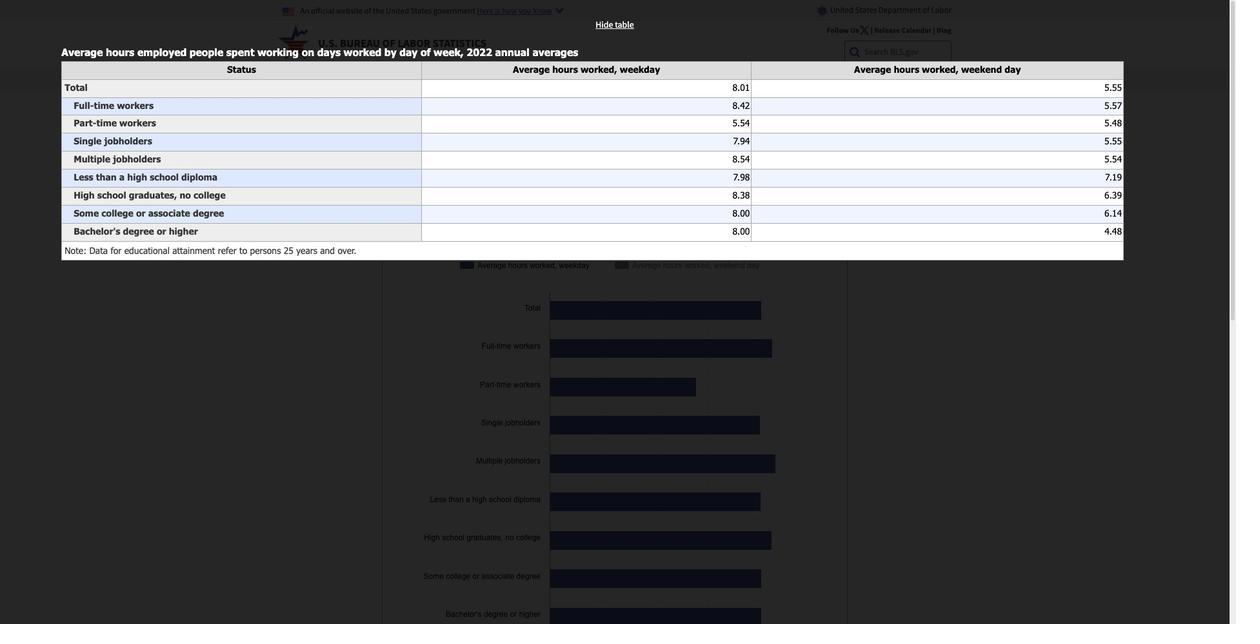 Task type: describe. For each thing, give the bounding box(es) containing it.
graphics
[[287, 100, 348, 120]]

united inside the united states department of labor link
[[830, 5, 854, 15]]

department
[[879, 5, 921, 15]]

hide table link
[[596, 19, 634, 30]]

survey
[[466, 165, 492, 175]]

over.
[[338, 245, 356, 256]]

single jobholders
[[74, 136, 152, 147]]

hours for average hours worked, weekday
[[553, 64, 578, 75]]

charts for economic news releases
[[539, 72, 672, 84]]

2 horizontal spatial labor
[[931, 5, 952, 15]]

4.48
[[1105, 226, 1122, 237]]

spent for average hours employed people spent working on days worked by day of week
[[488, 139, 522, 154]]

note: data for educational attainment refer to persons 25 years and over.
[[65, 245, 356, 256]]

high school graduates, no college
[[74, 190, 226, 201]]

jobholders for single jobholders
[[104, 136, 152, 147]]

statistics inside graphics for economic news releases main content
[[345, 72, 378, 84]]

charts related to the latest " american time use survey " news release   | more chart packages
[[287, 165, 642, 175]]

working for week,
[[257, 46, 299, 58]]

u.s. bureau of labor statistics link
[[278, 24, 671, 52]]

department of labor logo image
[[817, 5, 829, 17]]

american time use survey link
[[391, 165, 492, 175]]

hours for average hours employed people spent working on days worked by day of week, 2022 annual averages
[[106, 46, 134, 58]]

charts for charts and applications
[[439, 72, 464, 84]]

single
[[74, 136, 102, 147]]

0 horizontal spatial states
[[411, 5, 432, 15]]

united states department of labor
[[829, 5, 952, 15]]

status column header
[[62, 61, 421, 79]]

1 horizontal spatial |
[[871, 25, 873, 35]]

economic for charts
[[578, 72, 615, 84]]

american
[[391, 165, 426, 175]]

for for graphics
[[353, 100, 373, 120]]

next
[[332, 194, 351, 201]]

| release calendar | blog
[[871, 25, 952, 35]]

blog link
[[937, 25, 952, 35]]

5.55 for 7.94
[[1105, 136, 1122, 147]]

no
[[180, 190, 191, 201]]

chart
[[585, 165, 603, 175]]

5.57
[[1105, 100, 1122, 111]]

data tools link
[[389, 72, 429, 84]]

applications
[[482, 72, 528, 84]]

part-
[[74, 118, 96, 129]]

time
[[428, 165, 447, 175]]

0 vertical spatial 5.54
[[733, 118, 750, 129]]

multiple jobholders
[[74, 154, 161, 165]]

website
[[336, 5, 363, 15]]

of left week
[[725, 139, 737, 154]]

u.s.
[[318, 36, 338, 50]]

workers for part-time workers
[[119, 118, 156, 129]]

charts for economic news releases link
[[539, 72, 672, 84]]

use
[[449, 165, 464, 175]]

on for week,
[[302, 46, 314, 58]]

1 horizontal spatial data
[[389, 72, 407, 84]]

associate
[[148, 208, 190, 219]]

8.00 for 6.14
[[733, 208, 750, 219]]

1 vertical spatial labor
[[398, 36, 431, 50]]

of left week,
[[421, 46, 431, 58]]

5.48
[[1105, 118, 1122, 129]]

hide table
[[596, 19, 634, 30]]

7.19
[[1106, 172, 1122, 183]]

blog
[[937, 25, 952, 35]]

hours for average hours employed people spent working on days worked by day of week
[[341, 139, 376, 154]]

0 vertical spatial to
[[342, 165, 349, 175]]

prev link
[[287, 192, 322, 203]]

an
[[300, 5, 309, 15]]

us
[[851, 25, 859, 35]]

some
[[74, 208, 99, 219]]

bachelor's degree or higher
[[74, 226, 198, 237]]

releases for charts for economic news releases
[[639, 72, 672, 84]]

releases for graphics for economic news releases
[[494, 100, 556, 120]]

graphics for economic news releases main content
[[0, 0, 1230, 625]]

of up calendar
[[923, 5, 930, 15]]

8.54
[[733, 154, 750, 165]]

1 vertical spatial college
[[101, 208, 133, 219]]

news for charts for economic news releases
[[617, 72, 637, 84]]

u.s. bureau of labor statistics
[[318, 36, 487, 50]]

1 horizontal spatial bureau
[[340, 36, 380, 50]]

u.s. flag image
[[283, 6, 294, 17]]

day inside average hours worked, weekend day column header
[[1005, 64, 1021, 75]]

an official website of the united states government
[[300, 5, 477, 15]]

prev
[[295, 194, 314, 201]]

average hours worked, weekend day column header
[[752, 61, 1124, 79]]

by for week
[[681, 139, 696, 154]]

the inside graphics for economic news releases main content
[[351, 165, 363, 175]]

1 horizontal spatial states
[[856, 5, 877, 15]]

attainment
[[172, 245, 215, 256]]

8.01
[[733, 82, 750, 93]]

diploma
[[181, 172, 218, 183]]

worked for week,
[[344, 46, 382, 58]]

more chart packages link
[[563, 165, 642, 175]]

than
[[96, 172, 117, 183]]

hide
[[596, 19, 613, 30]]

0 horizontal spatial charts
[[287, 165, 312, 175]]

annual
[[495, 46, 530, 58]]

| inside graphics for economic news releases main content
[[554, 165, 556, 175]]

high
[[127, 172, 147, 183]]

interactive chart image
[[389, 227, 841, 625]]

time for full-
[[94, 100, 114, 111]]

0 horizontal spatial for
[[111, 245, 122, 256]]

charts and applications link
[[439, 72, 528, 84]]

latest
[[365, 165, 386, 175]]

average hours employed people spent working on days worked by day of week
[[287, 139, 774, 154]]

bureau of labor statistics link
[[283, 72, 378, 84]]

release
[[520, 165, 547, 175]]

1 vertical spatial school
[[97, 190, 126, 201]]

week
[[741, 139, 774, 154]]

workers for full-time workers
[[117, 100, 154, 111]]

graphics for economic news releases
[[287, 100, 556, 120]]

2022
[[467, 46, 492, 58]]

days for week,
[[317, 46, 341, 58]]

less than a high school diploma
[[74, 172, 218, 183]]

0 horizontal spatial united
[[386, 5, 409, 15]]

of down an official website of the united states government
[[382, 36, 396, 50]]



Task type: vqa. For each thing, say whether or not it's contained in the screenshot.
'and' in Government consumption expenditures and gross investment
no



Task type: locate. For each thing, give the bounding box(es) containing it.
average for average hours worked, weekday
[[513, 64, 550, 75]]

" right latest
[[388, 165, 391, 175]]

releases
[[639, 72, 672, 84], [494, 100, 556, 120]]

5.54 up 7.19
[[1105, 154, 1122, 165]]

1 vertical spatial bureau
[[283, 72, 310, 84]]

workers
[[117, 100, 154, 111], [119, 118, 156, 129]]

0 vertical spatial day
[[400, 46, 418, 58]]

day for week,
[[400, 46, 418, 58]]

0 horizontal spatial bureau
[[283, 72, 310, 84]]

worked, for weekend
[[922, 64, 959, 75]]

2 horizontal spatial day
[[1005, 64, 1021, 75]]

0 vertical spatial 8.00
[[733, 208, 750, 219]]

0 vertical spatial spent
[[226, 46, 255, 58]]

2 worked, from the left
[[922, 64, 959, 75]]

2 vertical spatial day
[[699, 139, 721, 154]]

0 horizontal spatial days
[[317, 46, 341, 58]]

0 horizontal spatial economic
[[378, 100, 446, 120]]

of down average hours employed people spent working on days worked by day of week, 2022 annual averages at the top of the page
[[312, 72, 319, 84]]

by for week,
[[385, 46, 397, 58]]

6.14
[[1105, 208, 1122, 219]]

2 horizontal spatial |
[[933, 25, 935, 35]]

on
[[302, 46, 314, 58], [580, 139, 595, 154]]

1 horizontal spatial statistics
[[433, 36, 487, 50]]

day right weekend
[[1005, 64, 1021, 75]]

None text field
[[865, 42, 951, 63]]

people
[[190, 46, 223, 58], [443, 139, 485, 154]]

0 horizontal spatial to
[[239, 245, 247, 256]]

school up graduates,
[[150, 172, 179, 183]]

hours up latest
[[341, 139, 376, 154]]

total
[[65, 82, 88, 93]]

government
[[434, 5, 475, 15]]

refer
[[218, 245, 237, 256]]

average up related
[[287, 139, 338, 154]]

0 vertical spatial statistics
[[433, 36, 487, 50]]

0 vertical spatial news
[[617, 72, 637, 84]]

weekend
[[962, 64, 1002, 75]]

states up follow us on x, formerly referred to as twitter icon
[[856, 5, 877, 15]]

0 horizontal spatial releases
[[494, 100, 556, 120]]

0 vertical spatial bureau
[[340, 36, 380, 50]]

2 horizontal spatial for
[[566, 72, 576, 84]]

1 vertical spatial to
[[239, 245, 247, 256]]

the right the website
[[373, 5, 384, 15]]

release
[[875, 25, 900, 35]]

0 vertical spatial data
[[389, 72, 407, 84]]

8.00 for 4.48
[[733, 226, 750, 237]]

1 vertical spatial releases
[[494, 100, 556, 120]]

persons
[[250, 245, 281, 256]]

bureau right u.s.
[[340, 36, 380, 50]]

1 horizontal spatial economic
[[578, 72, 615, 84]]

worked, left weekday
[[581, 64, 617, 75]]

follow
[[827, 25, 849, 35]]

averages
[[533, 46, 578, 58]]

0 vertical spatial or
[[136, 208, 146, 219]]

news for graphics for economic news releases
[[451, 100, 489, 120]]

average for average hours worked, weekend day
[[855, 64, 891, 75]]

worked, down blog link
[[922, 64, 959, 75]]

1 horizontal spatial people
[[443, 139, 485, 154]]

or up bachelor's degree or higher
[[136, 208, 146, 219]]

day for week
[[699, 139, 721, 154]]

0 horizontal spatial school
[[97, 190, 126, 201]]

or for college
[[136, 208, 146, 219]]

1 horizontal spatial the
[[373, 5, 384, 15]]

0 vertical spatial days
[[317, 46, 341, 58]]

statistics left data tools link
[[345, 72, 378, 84]]

for down bachelor's
[[111, 245, 122, 256]]

5.54 down 8.42
[[733, 118, 750, 129]]

degree down "some college or associate degree"
[[123, 226, 154, 237]]

0 horizontal spatial day
[[400, 46, 418, 58]]

| right follow us on x, formerly referred to as twitter icon
[[871, 25, 873, 35]]

0 horizontal spatial or
[[136, 208, 146, 219]]

tools
[[409, 72, 429, 84]]

1 horizontal spatial to
[[342, 165, 349, 175]]

1 horizontal spatial news
[[617, 72, 637, 84]]

worked,
[[581, 64, 617, 75], [922, 64, 959, 75]]

2 vertical spatial for
[[111, 245, 122, 256]]

1 vertical spatial working
[[526, 139, 576, 154]]

1 " from the left
[[388, 165, 391, 175]]

1 horizontal spatial day
[[699, 139, 721, 154]]

0 horizontal spatial worked,
[[581, 64, 617, 75]]

0 horizontal spatial and
[[320, 245, 335, 256]]

0 vertical spatial on
[[302, 46, 314, 58]]

jobholders
[[104, 136, 152, 147], [113, 154, 161, 165]]

average for average hours employed people spent working on days worked by day of week
[[287, 139, 338, 154]]

to right refer
[[239, 245, 247, 256]]

worked right u.s.
[[344, 46, 382, 58]]

follow us
[[827, 25, 859, 35]]

working up the status column header
[[257, 46, 299, 58]]

time for part-
[[96, 118, 117, 129]]

days up packages
[[599, 139, 627, 154]]

calendar
[[902, 25, 932, 35]]

next link
[[324, 192, 358, 203]]

years
[[296, 245, 317, 256]]

charts and applications
[[439, 72, 528, 84]]

8.38
[[733, 190, 750, 201]]

bureau inside graphics for economic news releases main content
[[283, 72, 310, 84]]

follow us link
[[827, 25, 859, 35]]

data tools
[[389, 72, 429, 84]]

| left blog
[[933, 25, 935, 35]]

hours up full-time workers
[[106, 46, 134, 58]]

average for average hours employed people spent working on days worked by day of week, 2022 annual averages
[[62, 46, 103, 58]]

1 vertical spatial degree
[[123, 226, 154, 237]]

average inside average hours worked, weekday column header
[[513, 64, 550, 75]]

college down diploma
[[194, 190, 226, 201]]

1 vertical spatial news
[[451, 100, 489, 120]]

states left government
[[411, 5, 432, 15]]

statistics down government
[[433, 36, 487, 50]]

economic down data tools
[[378, 100, 446, 120]]

days up the bureau of labor statistics link
[[317, 46, 341, 58]]

to
[[342, 165, 349, 175], [239, 245, 247, 256]]

and down 2022
[[466, 72, 480, 84]]

average hours employed people spent working on days worked by day of week, 2022 annual averages
[[62, 46, 578, 58]]

0 horizontal spatial data
[[89, 245, 108, 256]]

on for week
[[580, 139, 595, 154]]

or down associate
[[157, 226, 166, 237]]

a
[[119, 172, 125, 183]]

educational
[[124, 245, 170, 256]]

working for week
[[526, 139, 576, 154]]

1 horizontal spatial college
[[194, 190, 226, 201]]

0 vertical spatial by
[[385, 46, 397, 58]]

0 horizontal spatial people
[[190, 46, 223, 58]]

related
[[314, 165, 340, 175]]

0 horizontal spatial spent
[[226, 46, 255, 58]]

some college or associate degree
[[74, 208, 224, 219]]

5.55 for 8.01
[[1105, 82, 1122, 93]]

college
[[194, 190, 226, 201], [101, 208, 133, 219]]

bureau down average hours employed people spent working on days worked by day of week, 2022 annual averages at the top of the page
[[283, 72, 310, 84]]

6.39
[[1105, 190, 1122, 201]]

1 vertical spatial days
[[599, 139, 627, 154]]

table
[[615, 19, 634, 30]]

5.55 down 5.48
[[1105, 136, 1122, 147]]

worked, for weekday
[[581, 64, 617, 75]]

1 vertical spatial economic
[[378, 100, 446, 120]]

weekday
[[620, 64, 660, 75]]

on left u.s.
[[302, 46, 314, 58]]

8.42
[[733, 100, 750, 111]]

the left latest
[[351, 165, 363, 175]]

0 vertical spatial and
[[466, 72, 480, 84]]

1 8.00 from the top
[[733, 208, 750, 219]]

time up 'part-time workers'
[[94, 100, 114, 111]]

day up data tools link
[[400, 46, 418, 58]]

workers down full-time workers
[[119, 118, 156, 129]]

college up bachelor's degree or higher
[[101, 208, 133, 219]]

0 horizontal spatial labor
[[321, 72, 343, 84]]

average inside average hours worked, weekend day column header
[[855, 64, 891, 75]]

jobholders up multiple jobholders
[[104, 136, 152, 147]]

by left "7.94"
[[681, 139, 696, 154]]

0 horizontal spatial worked
[[344, 46, 382, 58]]

bureau of labor statistics
[[283, 72, 378, 84]]

united up u.s. bureau of labor statistics
[[386, 5, 409, 15]]

hours down "averages"
[[553, 64, 578, 75]]

|
[[871, 25, 873, 35], [933, 25, 935, 35], [554, 165, 556, 175]]

1 vertical spatial day
[[1005, 64, 1021, 75]]

by up data tools
[[385, 46, 397, 58]]

graduates,
[[129, 190, 177, 201]]

more
[[563, 165, 583, 175]]

people up charts related to the latest " american time use survey " news release   | more chart packages
[[443, 139, 485, 154]]

1 horizontal spatial by
[[681, 139, 696, 154]]

spent up news
[[488, 139, 522, 154]]

1 horizontal spatial employed
[[380, 139, 440, 154]]

1 vertical spatial spent
[[488, 139, 522, 154]]

5.55
[[1105, 82, 1122, 93], [1105, 136, 1122, 147]]

of right the website
[[364, 5, 371, 15]]

| left more
[[554, 165, 556, 175]]

economic for graphics
[[378, 100, 446, 120]]

and left over.
[[320, 245, 335, 256]]

1 horizontal spatial and
[[466, 72, 480, 84]]

0 vertical spatial 5.55
[[1105, 82, 1122, 93]]

full-time workers
[[74, 100, 154, 111]]

charts down week,
[[439, 72, 464, 84]]

7.94
[[733, 136, 750, 147]]

1 vertical spatial the
[[351, 165, 363, 175]]

average up total
[[62, 46, 103, 58]]

1 worked, from the left
[[581, 64, 617, 75]]

higher
[[169, 226, 198, 237]]

data
[[389, 72, 407, 84], [89, 245, 108, 256]]

1 vertical spatial time
[[96, 118, 117, 129]]

1 vertical spatial and
[[320, 245, 335, 256]]

5.54
[[733, 118, 750, 129], [1105, 154, 1122, 165]]

packages
[[606, 165, 642, 175]]

0 horizontal spatial working
[[257, 46, 299, 58]]

average down follow us on x, formerly referred to as twitter icon
[[855, 64, 891, 75]]

1 vertical spatial employed
[[380, 139, 440, 154]]

5.55 up 5.57
[[1105, 82, 1122, 93]]

economic left weekday
[[578, 72, 615, 84]]

1 vertical spatial data
[[89, 245, 108, 256]]

bachelor's
[[74, 226, 120, 237]]

news
[[617, 72, 637, 84], [451, 100, 489, 120]]

employed for average hours employed people spent working on days worked by day of week, 2022 annual averages
[[137, 46, 187, 58]]

1 vertical spatial by
[[681, 139, 696, 154]]

people for average hours employed people spent working on days worked by day of week, 2022 annual averages
[[190, 46, 223, 58]]

for down "averages"
[[566, 72, 576, 84]]

worked for week
[[631, 139, 677, 154]]

release calendar link
[[875, 25, 932, 35]]

for right graphics
[[353, 100, 373, 120]]

school
[[150, 172, 179, 183], [97, 190, 126, 201]]

1 vertical spatial for
[[353, 100, 373, 120]]

full-
[[74, 100, 94, 111]]

0 vertical spatial employed
[[137, 46, 187, 58]]

25
[[284, 245, 294, 256]]

1 vertical spatial 8.00
[[733, 226, 750, 237]]

1 vertical spatial 5.54
[[1105, 154, 1122, 165]]

official
[[311, 5, 334, 15]]

high
[[74, 190, 95, 201]]

0 horizontal spatial the
[[351, 165, 363, 175]]

labor inside graphics for economic news releases main content
[[321, 72, 343, 84]]

united states department of labor link
[[813, 4, 952, 17]]

1 horizontal spatial releases
[[639, 72, 672, 84]]

jobholders for multiple jobholders
[[113, 154, 161, 165]]

data down bachelor's
[[89, 245, 108, 256]]

0 vertical spatial time
[[94, 100, 114, 111]]

by
[[385, 46, 397, 58], [681, 139, 696, 154]]

0 vertical spatial jobholders
[[104, 136, 152, 147]]

0 vertical spatial working
[[257, 46, 299, 58]]

for
[[566, 72, 576, 84], [353, 100, 373, 120], [111, 245, 122, 256]]

average hours worked, weekend day
[[855, 64, 1021, 75]]

1 vertical spatial jobholders
[[113, 154, 161, 165]]

jobholders up high
[[113, 154, 161, 165]]

1 horizontal spatial working
[[526, 139, 576, 154]]

0 vertical spatial economic
[[578, 72, 615, 84]]

working up release
[[526, 139, 576, 154]]

1 horizontal spatial worked
[[631, 139, 677, 154]]

0 vertical spatial releases
[[639, 72, 672, 84]]

states
[[856, 5, 877, 15], [411, 5, 432, 15]]

0 vertical spatial people
[[190, 46, 223, 58]]

labor down average hours employed people spent working on days worked by day of week, 2022 annual averages at the top of the page
[[321, 72, 343, 84]]

average hours worked, weekday
[[513, 64, 660, 75]]

graphics for economic news releases link
[[287, 100, 556, 120]]

day left "7.94"
[[699, 139, 721, 154]]

average hours worked, weekday column header
[[421, 61, 752, 79]]

and
[[466, 72, 480, 84], [320, 245, 335, 256]]

multiple
[[74, 154, 110, 165]]

0 horizontal spatial news
[[451, 100, 489, 120]]

data left tools
[[389, 72, 407, 84]]

1 vertical spatial people
[[443, 139, 485, 154]]

people up the status column header
[[190, 46, 223, 58]]

spent up status
[[226, 46, 255, 58]]

on up the chart
[[580, 139, 595, 154]]

spent for average hours employed people spent working on days worked by day of week, 2022 annual averages
[[226, 46, 255, 58]]

average down annual
[[513, 64, 550, 75]]

" left news
[[492, 165, 495, 175]]

0 vertical spatial school
[[150, 172, 179, 183]]

charts for charts for economic news releases
[[539, 72, 564, 84]]

school down than
[[97, 190, 126, 201]]

charts down "averages"
[[539, 72, 564, 84]]

to right related
[[342, 165, 349, 175]]

0 horizontal spatial college
[[101, 208, 133, 219]]

economic
[[578, 72, 615, 84], [378, 100, 446, 120]]

labor up tools
[[398, 36, 431, 50]]

people for average hours employed people spent working on days worked by day of week
[[443, 139, 485, 154]]

hours for average hours worked, weekend day
[[894, 64, 920, 75]]

1 horizontal spatial worked,
[[922, 64, 959, 75]]

1 vertical spatial worked
[[631, 139, 677, 154]]

united right department of labor logo
[[830, 5, 854, 15]]

workers up 'part-time workers'
[[117, 100, 154, 111]]

1 horizontal spatial united
[[830, 5, 854, 15]]

labor up blog link
[[931, 5, 952, 15]]

0 vertical spatial worked
[[344, 46, 382, 58]]

or for degree
[[157, 226, 166, 237]]

1 5.55 from the top
[[1105, 82, 1122, 93]]

worked up packages
[[631, 139, 677, 154]]

for for charts
[[566, 72, 576, 84]]

1 horizontal spatial spent
[[488, 139, 522, 154]]

charts left related
[[287, 165, 312, 175]]

follow us on x, formerly referred to as twitter image
[[861, 26, 870, 35]]

2 5.55 from the top
[[1105, 136, 1122, 147]]

2 8.00 from the top
[[733, 226, 750, 237]]

worked
[[344, 46, 382, 58], [631, 139, 677, 154]]

employed for average hours employed people spent working on days worked by day of week
[[380, 139, 440, 154]]

time up 'single jobholders' at the top left
[[96, 118, 117, 129]]

note:
[[65, 245, 87, 256]]

1 vertical spatial on
[[580, 139, 595, 154]]

2 vertical spatial labor
[[321, 72, 343, 84]]

2 " from the left
[[492, 165, 495, 175]]

2 horizontal spatial charts
[[539, 72, 564, 84]]

days for week
[[599, 139, 627, 154]]

less
[[74, 172, 93, 183]]

1 horizontal spatial for
[[353, 100, 373, 120]]

1 horizontal spatial labor
[[398, 36, 431, 50]]

hours down release calendar link
[[894, 64, 920, 75]]

7.98
[[733, 172, 750, 183]]

0 vertical spatial college
[[194, 190, 226, 201]]

average
[[62, 46, 103, 58], [513, 64, 550, 75], [855, 64, 891, 75], [287, 139, 338, 154]]

degree up higher
[[193, 208, 224, 219]]

None image field
[[850, 47, 860, 58], [777, 193, 795, 203], [850, 47, 860, 58], [777, 193, 795, 203]]

news
[[498, 165, 517, 175]]

1 horizontal spatial degree
[[193, 208, 224, 219]]



